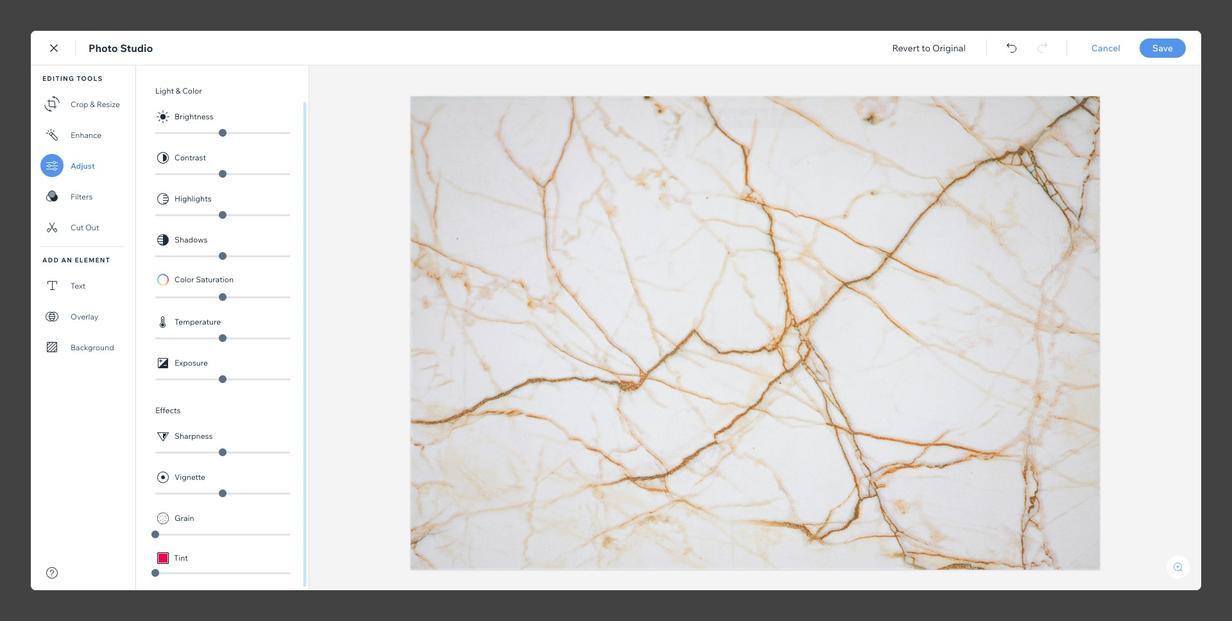 Task type: describe. For each thing, give the bounding box(es) containing it.
notes
[[1178, 78, 1203, 90]]

notes button
[[1155, 75, 1207, 92]]

publish
[[1139, 42, 1170, 54]]

save button
[[984, 42, 1035, 54]]

monetize
[[12, 379, 45, 389]]

tags button
[[17, 296, 40, 335]]

add button
[[17, 81, 40, 119]]

Add a Catchy Title text field
[[402, 119, 863, 142]]

marble te image
[[402, 210, 877, 536]]

monetize button
[[12, 350, 45, 389]]

add
[[21, 110, 36, 119]]

preview button
[[1068, 43, 1101, 55]]

tags
[[20, 325, 37, 335]]

publish button
[[1120, 38, 1188, 58]]



Task type: locate. For each thing, give the bounding box(es) containing it.
menu
[[0, 73, 57, 450]]

back
[[31, 42, 51, 54]]

preview
[[1068, 43, 1101, 55]]

categories button
[[9, 243, 48, 281]]

save
[[999, 42, 1020, 54]]

settings
[[14, 164, 44, 173]]

seo
[[20, 218, 37, 227]]

categories
[[9, 271, 48, 281]]

settings button
[[14, 135, 44, 173]]

back button
[[15, 42, 51, 54]]

translate button
[[12, 404, 45, 443]]

menu containing add
[[0, 73, 57, 450]]

translate
[[12, 433, 45, 443]]

seo button
[[17, 189, 40, 227]]



Task type: vqa. For each thing, say whether or not it's contained in the screenshot.
notes
yes



